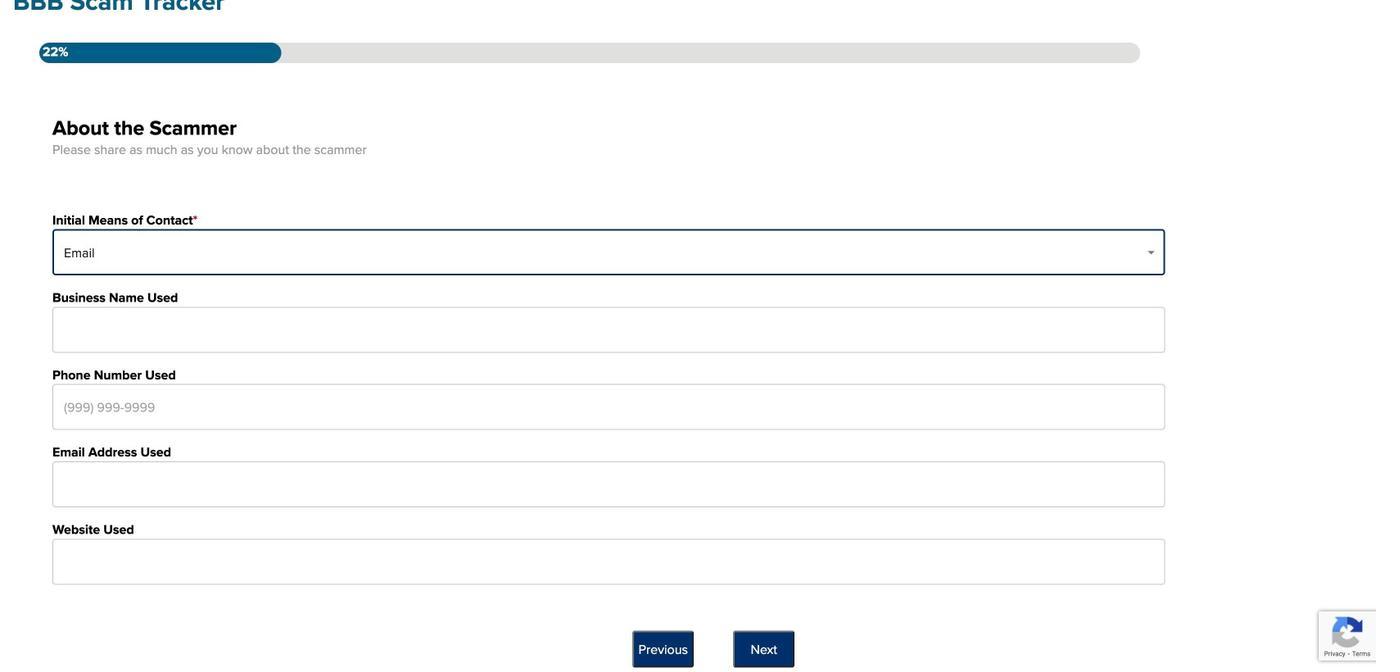 Task type: describe. For each thing, give the bounding box(es) containing it.
(999) 999-9999 text field
[[52, 384, 1166, 430]]



Task type: vqa. For each thing, say whether or not it's contained in the screenshot.
'Recent' to the bottom
no



Task type: locate. For each thing, give the bounding box(es) containing it.
None text field
[[52, 307, 1166, 353], [52, 462, 1166, 507], [52, 307, 1166, 353], [52, 462, 1166, 507]]

None text field
[[52, 539, 1166, 585]]



